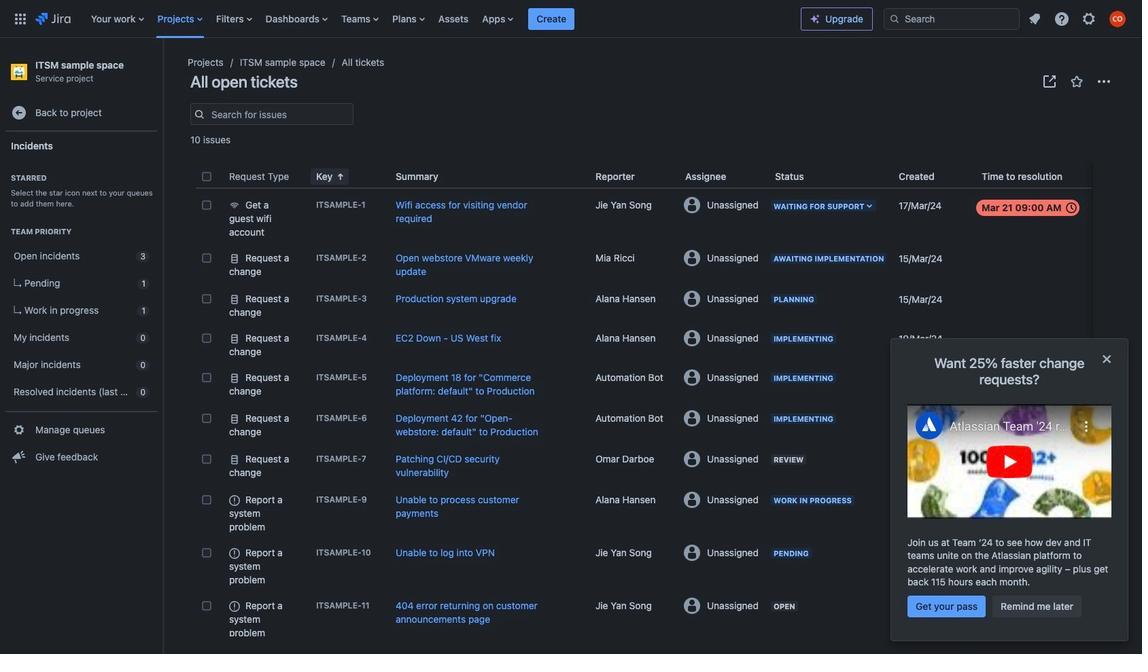 Task type: vqa. For each thing, say whether or not it's contained in the screenshot.
expand image
no



Task type: locate. For each thing, give the bounding box(es) containing it.
1 heading from the top
[[5, 173, 158, 184]]

heading
[[5, 173, 158, 184], [5, 227, 158, 238]]

notifications image
[[1026, 11, 1043, 27]]

list item
[[528, 0, 575, 38]]

jira image
[[35, 11, 71, 27], [35, 11, 71, 27]]

star image
[[1069, 73, 1085, 90]]

starred group
[[5, 159, 158, 213]]

list
[[84, 0, 801, 38], [1022, 6, 1134, 31]]

group
[[5, 412, 158, 475]]

None search field
[[884, 8, 1020, 30]]

2 heading from the top
[[5, 227, 158, 238]]

heading for team priority group
[[5, 227, 158, 238]]

your profile and settings image
[[1109, 11, 1126, 27]]

1 vertical spatial heading
[[5, 227, 158, 238]]

0 vertical spatial heading
[[5, 173, 158, 184]]

banner
[[0, 0, 1142, 38]]

watch atlassian team '24 video dialog
[[891, 339, 1128, 642]]

Search field
[[884, 8, 1020, 30]]

1 horizontal spatial list
[[1022, 6, 1134, 31]]

primary element
[[8, 0, 801, 38]]

sidebar navigation image
[[148, 54, 178, 82]]



Task type: describe. For each thing, give the bounding box(es) containing it.
0 horizontal spatial list
[[84, 0, 801, 38]]

heading for starred group
[[5, 173, 158, 184]]

appswitcher icon image
[[12, 11, 29, 27]]

search image
[[889, 13, 900, 24]]

settings image
[[1081, 11, 1097, 27]]

help image
[[1054, 11, 1070, 27]]

team priority group
[[5, 213, 158, 412]]

actions image
[[1096, 73, 1112, 90]]

ascending icon image
[[333, 169, 349, 185]]

Search for issues field
[[207, 105, 353, 124]]



